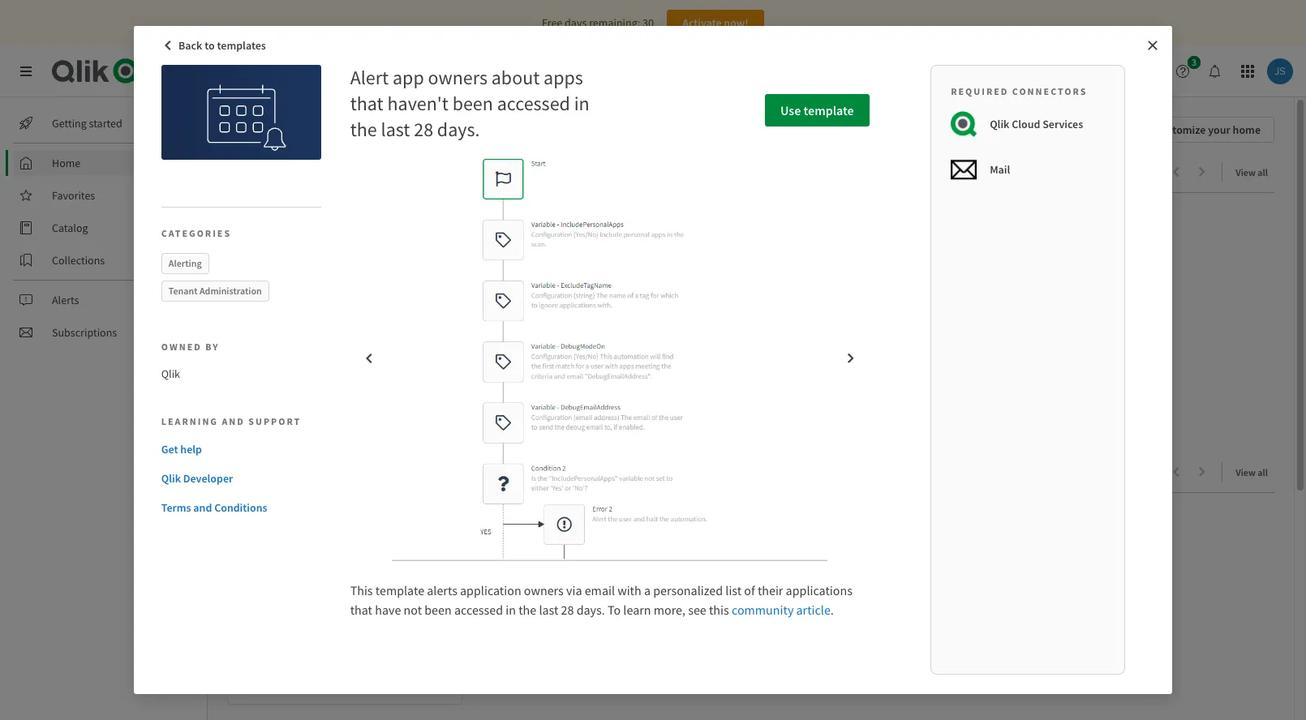 Task type: describe. For each thing, give the bounding box(es) containing it.
not
[[404, 602, 422, 618]]

advisor
[[1038, 64, 1075, 79]]

last inside this template alerts application owners via email with a personalized list of their applications that have not been accessed in the last 28 days.
[[539, 602, 558, 618]]

been inside alert app owners about apps that haven't been accessed in the last 28 days.
[[452, 91, 493, 116]]

templates
[[217, 38, 266, 53]]

alert app owners about apps that haven't been accessed in the last 28 days.
[[350, 65, 590, 142]]

qlik for qlik developer
[[161, 471, 181, 486]]

support
[[248, 415, 301, 427]]

to
[[608, 602, 621, 618]]

move collection image
[[227, 464, 243, 480]]

required connectors
[[951, 85, 1087, 97]]

close image
[[1146, 39, 1159, 52]]

been inside this template alerts application owners via email with a personalized list of their applications that have not been accessed in the last 28 days.
[[425, 602, 452, 618]]

to for explore
[[317, 162, 331, 183]]

analytics for analytics services
[[160, 61, 221, 81]]

home link
[[13, 150, 195, 176]]

learning and support
[[161, 415, 301, 427]]

qlik for qlik cloud services
[[990, 117, 1010, 131]]

applications
[[786, 583, 853, 599]]

qlik for qlik
[[161, 367, 180, 381]]

1 horizontal spatial services
[[1043, 117, 1083, 131]]

insight
[[1002, 64, 1036, 79]]

catalog
[[52, 221, 88, 235]]

that inside this template alerts application owners via email with a personalized list of their applications that have not been accessed in the last 28 days.
[[350, 602, 372, 618]]

.
[[831, 602, 834, 618]]

about
[[491, 65, 540, 90]]

alerts
[[427, 583, 457, 599]]

subscriptions link
[[13, 320, 195, 346]]

the inside this template alerts application owners via email with a personalized list of their applications that have not been accessed in the last 28 days.
[[519, 602, 536, 618]]

getting started link
[[13, 110, 195, 136]]

previous image image
[[362, 352, 375, 365]]

accessed inside this template alerts application owners via email with a personalized list of their applications that have not been accessed in the last 28 days.
[[454, 602, 503, 618]]

terms
[[161, 500, 191, 515]]

favorites
[[52, 188, 95, 203]]

alert app owners about apps that haven't been accessed in the last 28 days. image
[[161, 65, 321, 160]]

owners inside this template alerts application owners via email with a personalized list of their applications that have not been accessed in the last 28 days.
[[524, 583, 564, 599]]

this
[[709, 602, 729, 618]]

cloud
[[1012, 117, 1040, 131]]

via
[[566, 583, 582, 599]]

alerts link
[[13, 287, 195, 313]]

home inside "navigation pane" element
[[52, 156, 81, 170]]

analytics to explore
[[250, 162, 387, 183]]

customize your home button
[[1125, 117, 1275, 143]]

home main content
[[201, 97, 1306, 720]]

community article link
[[732, 602, 831, 618]]

catalog link
[[13, 215, 195, 241]]

list
[[726, 583, 742, 599]]

qlik developer link
[[161, 470, 315, 486]]

application
[[460, 583, 521, 599]]

that inside alert app owners about apps that haven't been accessed in the last 28 days.
[[350, 91, 383, 116]]

ask insight advisor button
[[956, 58, 1082, 84]]

subscriptions
[[52, 325, 117, 340]]

back to templates
[[178, 38, 266, 53]]

community
[[732, 602, 794, 618]]

mail
[[990, 162, 1010, 177]]

with
[[618, 583, 641, 599]]

28 inside alert app owners about apps that haven't been accessed in the last 28 days.
[[414, 117, 433, 142]]

close sidebar menu image
[[19, 65, 32, 78]]

alerts
[[52, 293, 79, 307]]

and for terms
[[193, 500, 212, 515]]

template for this
[[375, 583, 424, 599]]

next image image
[[844, 352, 857, 365]]

tenant
[[169, 285, 198, 297]]

ask insight advisor
[[983, 64, 1075, 79]]

conditions
[[214, 500, 267, 515]]

required
[[951, 85, 1009, 97]]

get
[[161, 442, 178, 456]]

customize your home
[[1155, 123, 1261, 137]]

started
[[89, 116, 122, 131]]

free
[[542, 15, 562, 30]]

alerting
[[169, 257, 202, 269]]

haven't
[[387, 91, 449, 116]]

use
[[780, 102, 801, 118]]

days. inside this template alerts application owners via email with a personalized list of their applications that have not been accessed in the last 28 days.
[[577, 602, 605, 618]]

administration
[[199, 285, 262, 297]]

and for learning
[[222, 415, 245, 427]]

connectors
[[1012, 85, 1087, 97]]

the inside alert app owners about apps that haven't been accessed in the last 28 days.
[[350, 117, 377, 142]]

getting started
[[52, 116, 122, 131]]

your
[[1208, 123, 1231, 137]]

learn
[[623, 602, 651, 618]]

30
[[643, 15, 654, 30]]

remaining:
[[589, 15, 640, 30]]



Task type: vqa. For each thing, say whether or not it's contained in the screenshot.
the right Updated
no



Task type: locate. For each thing, give the bounding box(es) containing it.
the down application
[[519, 602, 536, 618]]

0 vertical spatial template
[[804, 102, 854, 118]]

2 view from the top
[[1236, 466, 1256, 479]]

1 view from the top
[[1236, 166, 1256, 178]]

analytics to explore link
[[250, 162, 393, 183]]

to learn more, see this community article .
[[605, 602, 834, 618]]

0 vertical spatial that
[[350, 91, 383, 116]]

back
[[178, 38, 202, 53]]

and
[[222, 415, 245, 427], [193, 500, 212, 515]]

app
[[393, 65, 424, 90]]

0 vertical spatial view all
[[1236, 166, 1268, 178]]

home down analytics services element
[[227, 117, 277, 142]]

developer
[[183, 471, 233, 486]]

template inside button
[[804, 102, 854, 118]]

0 vertical spatial and
[[222, 415, 245, 427]]

home
[[1233, 123, 1261, 137]]

in down "apps"
[[574, 91, 590, 116]]

in inside this template alerts application owners via email with a personalized list of their applications that have not been accessed in the last 28 days.
[[506, 602, 516, 618]]

accessed inside alert app owners about apps that haven't been accessed in the last 28 days.
[[497, 91, 570, 116]]

template up have
[[375, 583, 424, 599]]

been down alerts
[[425, 602, 452, 618]]

1 horizontal spatial last
[[539, 602, 558, 618]]

1 vertical spatial view all
[[1236, 466, 1268, 479]]

0 vertical spatial accessed
[[497, 91, 570, 116]]

0 horizontal spatial analytics
[[160, 61, 221, 81]]

1 vertical spatial 28
[[561, 602, 574, 618]]

that down alert
[[350, 91, 383, 116]]

0 vertical spatial days.
[[437, 117, 480, 142]]

collections link
[[13, 247, 195, 273]]

qlik cloud services
[[990, 117, 1083, 131]]

analytics down alert app owners about apps that haven't been accessed in the last 28 days. image at the left top
[[250, 162, 313, 183]]

free days remaining: 30
[[542, 15, 654, 30]]

1 vertical spatial and
[[193, 500, 212, 515]]

0 horizontal spatial in
[[506, 602, 516, 618]]

the up explore
[[350, 117, 377, 142]]

0 horizontal spatial been
[[425, 602, 452, 618]]

0 vertical spatial services
[[224, 61, 281, 81]]

1 horizontal spatial to
[[317, 162, 331, 183]]

1 horizontal spatial home
[[227, 117, 277, 142]]

and inside terms and conditions link
[[193, 500, 212, 515]]

alert
[[350, 65, 389, 90]]

owners left via
[[524, 583, 564, 599]]

email
[[585, 583, 615, 599]]

1 vertical spatial view all link
[[1236, 462, 1275, 482]]

and right the terms in the left of the page
[[193, 500, 212, 515]]

activate now! link
[[667, 10, 764, 36]]

ask
[[983, 64, 1000, 79]]

accessed down application
[[454, 602, 503, 618]]

their
[[758, 583, 783, 599]]

days. down email
[[577, 602, 605, 618]]

customize
[[1155, 123, 1206, 137]]

more,
[[654, 602, 686, 618]]

get help
[[161, 442, 202, 456]]

Search text field
[[688, 58, 946, 85]]

2 vertical spatial qlik
[[161, 471, 181, 486]]

favorites link
[[13, 183, 195, 208]]

to left explore
[[317, 162, 331, 183]]

1 that from the top
[[350, 91, 383, 116]]

2 view all link from the top
[[1236, 462, 1275, 482]]

1 horizontal spatial in
[[574, 91, 590, 116]]

services down templates
[[224, 61, 281, 81]]

and up get help link
[[222, 415, 245, 427]]

now!
[[724, 15, 749, 30]]

0 horizontal spatial template
[[375, 583, 424, 599]]

0 vertical spatial analytics
[[160, 61, 221, 81]]

1 horizontal spatial the
[[519, 602, 536, 618]]

view for second view all link from the bottom
[[1236, 166, 1256, 178]]

services down connectors
[[1043, 117, 1083, 131]]

1 vertical spatial all
[[1258, 466, 1268, 479]]

to inside 'home' main content
[[317, 162, 331, 183]]

have
[[375, 602, 401, 618]]

28 inside this template alerts application owners via email with a personalized list of their applications that have not been accessed in the last 28 days.
[[561, 602, 574, 618]]

28 down haven't
[[414, 117, 433, 142]]

1 horizontal spatial analytics
[[250, 162, 313, 183]]

1 horizontal spatial and
[[222, 415, 245, 427]]

categories
[[161, 227, 231, 239]]

1 vertical spatial view
[[1236, 466, 1256, 479]]

see
[[688, 602, 706, 618]]

0 horizontal spatial 28
[[414, 117, 433, 142]]

template right use
[[804, 102, 854, 118]]

accessed
[[497, 91, 570, 116], [454, 602, 503, 618]]

1 all from the top
[[1258, 166, 1268, 178]]

0 horizontal spatial and
[[193, 500, 212, 515]]

1 vertical spatial been
[[425, 602, 452, 618]]

28
[[414, 117, 433, 142], [561, 602, 574, 618]]

home inside main content
[[227, 117, 277, 142]]

0 vertical spatial to
[[205, 38, 215, 53]]

get help link
[[161, 441, 315, 457]]

of
[[744, 583, 755, 599]]

a
[[644, 583, 651, 599]]

getting
[[52, 116, 87, 131]]

analytics down back
[[160, 61, 221, 81]]

28 down via
[[561, 602, 574, 618]]

in
[[574, 91, 590, 116], [506, 602, 516, 618]]

days. down haven't
[[437, 117, 480, 142]]

days. inside alert app owners about apps that haven't been accessed in the last 28 days.
[[437, 117, 480, 142]]

1 vertical spatial analytics
[[250, 162, 313, 183]]

days
[[565, 15, 587, 30]]

view for second view all link from the top of the 'home' main content
[[1236, 466, 1256, 479]]

0 horizontal spatial last
[[381, 117, 410, 142]]

0 horizontal spatial owners
[[428, 65, 488, 90]]

owners inside alert app owners about apps that haven't been accessed in the last 28 days.
[[428, 65, 488, 90]]

collections
[[52, 253, 105, 268]]

1 view all from the top
[[1236, 166, 1268, 178]]

analytics services element
[[160, 61, 281, 81]]

1 vertical spatial owners
[[524, 583, 564, 599]]

0 vertical spatial all
[[1258, 166, 1268, 178]]

qlik down owned
[[161, 367, 180, 381]]

qlik developer
[[161, 471, 233, 486]]

qlik down the get
[[161, 471, 181, 486]]

mail logo image
[[951, 157, 977, 183]]

template inside this template alerts application owners via email with a personalized list of their applications that have not been accessed in the last 28 days.
[[375, 583, 424, 599]]

back to templates button
[[157, 32, 274, 58]]

use template button
[[765, 94, 869, 127]]

navigation pane element
[[0, 104, 207, 352]]

1 vertical spatial that
[[350, 602, 372, 618]]

terms and conditions
[[161, 500, 267, 515]]

personalized
[[653, 583, 723, 599]]

0 vertical spatial home
[[227, 117, 277, 142]]

tenant administration
[[169, 285, 262, 297]]

1 vertical spatial qlik
[[161, 367, 180, 381]]

the
[[350, 117, 377, 142], [519, 602, 536, 618]]

that
[[350, 91, 383, 116], [350, 602, 372, 618]]

0 horizontal spatial services
[[224, 61, 281, 81]]

1 vertical spatial last
[[539, 602, 558, 618]]

0 vertical spatial 28
[[414, 117, 433, 142]]

last down haven't
[[381, 117, 410, 142]]

this template alerts application owners via email with a personalized list of their applications that have not been accessed in the last 28 days.
[[350, 583, 853, 618]]

been
[[452, 91, 493, 116], [425, 602, 452, 618]]

that down this
[[350, 602, 372, 618]]

0 vertical spatial qlik
[[990, 117, 1010, 131]]

1 vertical spatial days.
[[577, 602, 605, 618]]

0 horizontal spatial days.
[[437, 117, 480, 142]]

1 vertical spatial to
[[317, 162, 331, 183]]

qlik left the cloud
[[990, 117, 1010, 131]]

article
[[796, 602, 831, 618]]

1 view all link from the top
[[1236, 161, 1275, 182]]

activate
[[682, 15, 722, 30]]

2 all from the top
[[1258, 466, 1268, 479]]

0 vertical spatial view
[[1236, 166, 1256, 178]]

2 that from the top
[[350, 602, 372, 618]]

view all link
[[1236, 161, 1275, 182], [1236, 462, 1275, 482]]

0 vertical spatial the
[[350, 117, 377, 142]]

1 vertical spatial services
[[1043, 117, 1083, 131]]

0 vertical spatial owners
[[428, 65, 488, 90]]

0 vertical spatial view all link
[[1236, 161, 1275, 182]]

0 vertical spatial in
[[574, 91, 590, 116]]

last left to
[[539, 602, 558, 618]]

1 horizontal spatial days.
[[577, 602, 605, 618]]

in down application
[[506, 602, 516, 618]]

0 horizontal spatial to
[[205, 38, 215, 53]]

explore
[[334, 162, 387, 183]]

1 vertical spatial the
[[519, 602, 536, 618]]

to inside button
[[205, 38, 215, 53]]

1 vertical spatial home
[[52, 156, 81, 170]]

terms and conditions link
[[161, 499, 315, 516]]

use template
[[780, 102, 854, 118]]

to right back
[[205, 38, 215, 53]]

0 vertical spatial been
[[452, 91, 493, 116]]

2 view all from the top
[[1236, 466, 1268, 479]]

to
[[205, 38, 215, 53], [317, 162, 331, 183]]

1 horizontal spatial owners
[[524, 583, 564, 599]]

apps
[[544, 65, 583, 90]]

services
[[224, 61, 281, 81], [1043, 117, 1083, 131]]

qlik cloud services logo image
[[951, 111, 977, 137]]

owners up haven't
[[428, 65, 488, 90]]

analytics
[[160, 61, 221, 81], [250, 162, 313, 183]]

all
[[1258, 166, 1268, 178], [1258, 466, 1268, 479]]

1 horizontal spatial template
[[804, 102, 854, 118]]

this
[[350, 583, 373, 599]]

days.
[[437, 117, 480, 142], [577, 602, 605, 618]]

1 horizontal spatial been
[[452, 91, 493, 116]]

qlik
[[990, 117, 1010, 131], [161, 367, 180, 381], [161, 471, 181, 486]]

accessed down the about
[[497, 91, 570, 116]]

by
[[205, 341, 220, 353]]

analytics services
[[160, 61, 281, 81]]

1 horizontal spatial 28
[[561, 602, 574, 618]]

0 horizontal spatial home
[[52, 156, 81, 170]]

analytics for analytics to explore
[[250, 162, 313, 183]]

view all
[[1236, 166, 1268, 178], [1236, 466, 1268, 479]]

last inside alert app owners about apps that haven't been accessed in the last 28 days.
[[381, 117, 410, 142]]

to for templates
[[205, 38, 215, 53]]

been down the about
[[452, 91, 493, 116]]

owned
[[161, 341, 202, 353]]

learning
[[161, 415, 218, 427]]

template
[[804, 102, 854, 118], [375, 583, 424, 599]]

home up favorites
[[52, 156, 81, 170]]

0 vertical spatial last
[[381, 117, 410, 142]]

owned by
[[161, 341, 220, 353]]

help
[[180, 442, 202, 456]]

0 horizontal spatial the
[[350, 117, 377, 142]]

1 vertical spatial in
[[506, 602, 516, 618]]

activate now!
[[682, 15, 749, 30]]

template for use
[[804, 102, 854, 118]]

1 vertical spatial accessed
[[454, 602, 503, 618]]

1 vertical spatial template
[[375, 583, 424, 599]]

in inside alert app owners about apps that haven't been accessed in the last 28 days.
[[574, 91, 590, 116]]

analytics inside 'home' main content
[[250, 162, 313, 183]]



